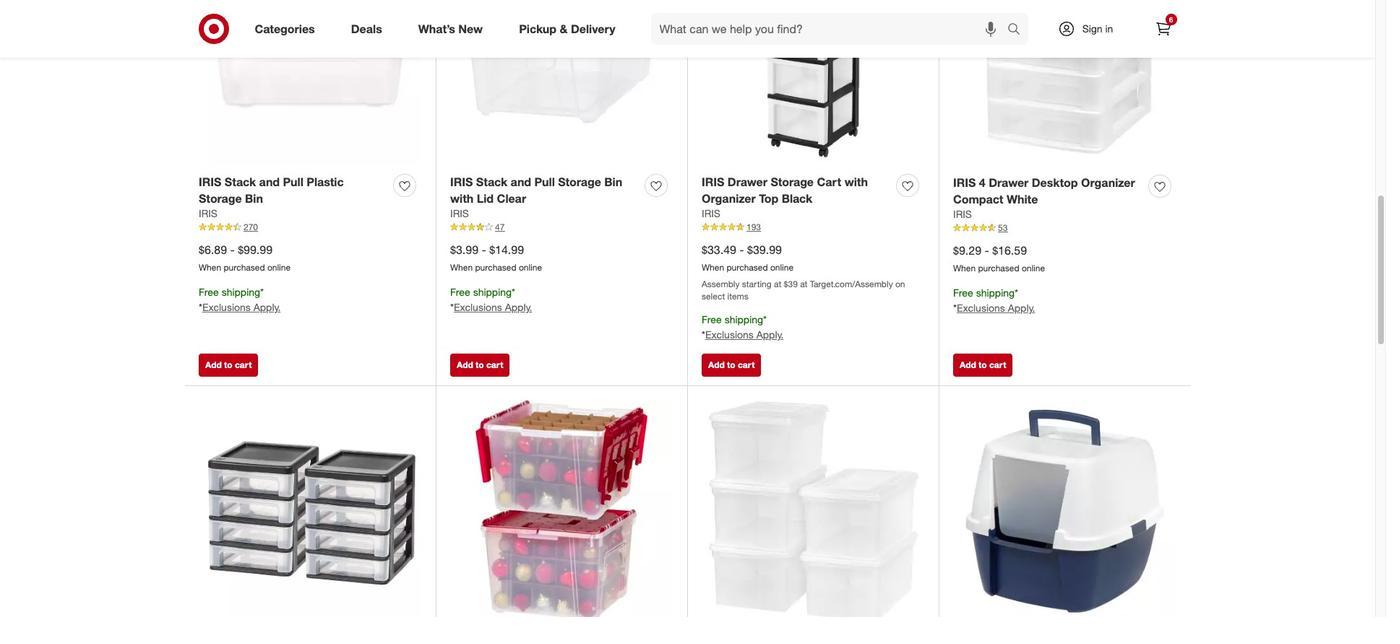 Task type: vqa. For each thing, say whether or not it's contained in the screenshot.
SNAP EBT eligible
no



Task type: locate. For each thing, give the bounding box(es) containing it.
storage inside 'iris drawer storage cart with organizer top black'
[[771, 175, 814, 189]]

iris stack and pull plastic storage bin link
[[199, 174, 387, 207]]

exclusions apply. link
[[202, 301, 281, 314], [454, 301, 532, 314], [957, 302, 1035, 314], [705, 329, 784, 341]]

drawer up "white"
[[989, 175, 1029, 190]]

online inside $6.89 - $99.99 when purchased online
[[267, 263, 291, 273]]

when inside $6.89 - $99.99 when purchased online
[[199, 263, 221, 273]]

clear
[[497, 191, 526, 206]]

iris 4 drawer desktop organizer compact white image
[[953, 0, 1177, 166], [953, 0, 1177, 166]]

shipping
[[222, 286, 260, 299], [473, 286, 512, 299], [976, 287, 1015, 299], [725, 314, 763, 326]]

1 vertical spatial bin
[[245, 191, 263, 206]]

$3.99 - $14.99 when purchased online
[[450, 243, 542, 273]]

when inside $9.29 - $16.59 when purchased online
[[953, 263, 976, 274]]

to for $9.29
[[979, 360, 987, 371]]

when for $3.99
[[450, 263, 473, 273]]

when down $9.29
[[953, 263, 976, 274]]

iris link
[[199, 207, 217, 221], [450, 207, 469, 221], [702, 207, 721, 221], [953, 208, 972, 222]]

online down $14.99
[[519, 263, 542, 273]]

stack up 270
[[225, 175, 256, 189]]

pickup & delivery link
[[507, 13, 634, 45]]

0 vertical spatial with
[[845, 175, 868, 189]]

- for $9.29
[[985, 244, 989, 258]]

online for $16.59
[[1022, 263, 1045, 274]]

stack inside iris stack and pull storage bin with lid clear
[[476, 175, 507, 189]]

what's new link
[[406, 13, 501, 45]]

0 horizontal spatial drawer
[[728, 175, 768, 189]]

1 vertical spatial with
[[450, 191, 474, 206]]

iris link for iris stack and pull plastic storage bin
[[199, 207, 217, 221]]

- right $6.89
[[230, 243, 235, 258]]

apply. down $6.89 - $99.99 when purchased online
[[253, 301, 281, 314]]

exclusions down $3.99 - $14.99 when purchased online
[[454, 301, 502, 314]]

with right cart
[[845, 175, 868, 189]]

online down $99.99
[[267, 263, 291, 273]]

1 pull from the left
[[283, 175, 303, 189]]

iris link for iris stack and pull storage bin with lid clear
[[450, 207, 469, 221]]

pull left plastic
[[283, 175, 303, 189]]

lid
[[477, 191, 494, 206]]

organizer inside 'iris drawer storage cart with organizer top black'
[[702, 191, 756, 206]]

online inside '$33.49 - $39.99 when purchased online assembly starting at $39 at target.com/assembly  on select items'
[[770, 263, 794, 273]]

0 horizontal spatial at
[[774, 279, 781, 290]]

iris usa ornament storage box, plastic organization container bin, clear/red image
[[450, 401, 673, 618], [450, 401, 673, 618]]

purchased inside '$33.49 - $39.99 when purchased online assembly starting at $39 at target.com/assembly  on select items'
[[727, 263, 768, 273]]

0 horizontal spatial pull
[[283, 175, 303, 189]]

shipping down $6.89 - $99.99 when purchased online
[[222, 286, 260, 299]]

free
[[199, 286, 219, 299], [450, 286, 470, 299], [953, 287, 973, 299], [702, 314, 722, 326]]

- for $3.99
[[482, 243, 486, 258]]

1 horizontal spatial drawer
[[989, 175, 1029, 190]]

free shipping * * exclusions apply. down $6.89 - $99.99 when purchased online
[[199, 286, 281, 314]]

0 horizontal spatial storage
[[199, 191, 242, 206]]

iris link down compact
[[953, 208, 972, 222]]

organizer
[[1081, 175, 1135, 190], [702, 191, 756, 206]]

and inside iris stack and pull storage bin with lid clear
[[511, 175, 531, 189]]

when for $9.29
[[953, 263, 976, 274]]

sign
[[1082, 22, 1103, 35]]

exclusions
[[202, 301, 251, 314], [454, 301, 502, 314], [957, 302, 1005, 314], [705, 329, 754, 341]]

iris
[[199, 175, 221, 189], [450, 175, 473, 189], [702, 175, 724, 189], [953, 175, 976, 190], [199, 208, 217, 220], [450, 208, 469, 220], [702, 208, 721, 220], [953, 208, 972, 221]]

free shipping * * exclusions apply. down $9.29 - $16.59 when purchased online
[[953, 287, 1035, 314]]

4 to from the left
[[979, 360, 987, 371]]

1 cart from the left
[[235, 360, 252, 371]]

add for $6.89
[[205, 360, 222, 371]]

1 horizontal spatial organizer
[[1081, 175, 1135, 190]]

shipping down items
[[725, 314, 763, 326]]

add to cart for $3.99
[[457, 360, 503, 371]]

items
[[727, 291, 749, 302]]

organizer up 193
[[702, 191, 756, 206]]

47 link
[[450, 221, 673, 234]]

categories
[[255, 21, 315, 36]]

purchased up starting
[[727, 263, 768, 273]]

search
[[1001, 23, 1035, 37]]

exclusions down $6.89 - $99.99 when purchased online
[[202, 301, 251, 314]]

exclusions down $9.29 - $16.59 when purchased online
[[957, 302, 1005, 314]]

black
[[782, 191, 813, 206]]

and
[[259, 175, 280, 189], [511, 175, 531, 189]]

shipping for $6.89 - $99.99
[[222, 286, 260, 299]]

- inside $6.89 - $99.99 when purchased online
[[230, 243, 235, 258]]

free shipping * * exclusions apply. down $3.99 - $14.99 when purchased online
[[450, 286, 532, 314]]

3 add to cart from the left
[[708, 360, 755, 371]]

stack for bin
[[225, 175, 256, 189]]

iris link up $6.89
[[199, 207, 217, 221]]

3 add to cart button from the left
[[702, 354, 761, 377]]

4 add from the left
[[960, 360, 976, 371]]

free down $6.89
[[199, 286, 219, 299]]

with
[[845, 175, 868, 189], [450, 191, 474, 206]]

iris stack and pull storage bin with lid clear link
[[450, 174, 639, 207]]

storage up $6.89
[[199, 191, 242, 206]]

- inside $9.29 - $16.59 when purchased online
[[985, 244, 989, 258]]

stack for with
[[476, 175, 507, 189]]

bin up 47 'link'
[[604, 175, 622, 189]]

pull up 47 'link'
[[535, 175, 555, 189]]

online inside $9.29 - $16.59 when purchased online
[[1022, 263, 1045, 274]]

stack up lid
[[476, 175, 507, 189]]

*
[[260, 286, 264, 299], [512, 286, 515, 299], [1015, 287, 1018, 299], [199, 301, 202, 314], [450, 301, 454, 314], [953, 302, 957, 314], [763, 314, 767, 326], [702, 329, 705, 341]]

iris jumbo hooded litter box for cats - navy image
[[953, 401, 1177, 618], [953, 401, 1177, 618]]

storage up black
[[771, 175, 814, 189]]

$33.49 - $39.99 when purchased online assembly starting at $39 at target.com/assembly  on select items
[[702, 243, 905, 302]]

2 add to cart button from the left
[[450, 354, 510, 377]]

exclusions apply. link down $9.29 - $16.59 when purchased online
[[957, 302, 1035, 314]]

1 horizontal spatial at
[[800, 279, 808, 290]]

0 horizontal spatial stack
[[225, 175, 256, 189]]

online inside $3.99 - $14.99 when purchased online
[[519, 263, 542, 273]]

2 cart from the left
[[486, 360, 503, 371]]

when down $6.89
[[199, 263, 221, 273]]

1 horizontal spatial storage
[[558, 175, 601, 189]]

2 add from the left
[[457, 360, 473, 371]]

0 horizontal spatial bin
[[245, 191, 263, 206]]

storage
[[558, 175, 601, 189], [771, 175, 814, 189], [199, 191, 242, 206]]

deals link
[[339, 13, 400, 45]]

iris usa letter legal size plastic file box image
[[702, 401, 924, 618], [702, 401, 924, 618]]

1 add from the left
[[205, 360, 222, 371]]

2 to from the left
[[476, 360, 484, 371]]

53 link
[[953, 222, 1177, 235]]

drawer
[[728, 175, 768, 189], [989, 175, 1029, 190]]

free shipping * * exclusions apply.
[[199, 286, 281, 314], [450, 286, 532, 314], [953, 287, 1035, 314], [702, 314, 784, 341]]

stack inside the iris stack and pull plastic storage bin
[[225, 175, 256, 189]]

1 horizontal spatial with
[[845, 175, 868, 189]]

shipping down $9.29 - $16.59 when purchased online
[[976, 287, 1015, 299]]

$39.99
[[747, 243, 782, 258]]

1 add to cart from the left
[[205, 360, 252, 371]]

What can we help you find? suggestions appear below search field
[[651, 13, 1011, 45]]

- inside '$33.49 - $39.99 when purchased online assembly starting at $39 at target.com/assembly  on select items'
[[740, 243, 744, 258]]

drawer inside iris 4 drawer desktop organizer compact white
[[989, 175, 1029, 190]]

what's new
[[418, 21, 483, 36]]

iris drawer storage cart with organizer top black link
[[702, 174, 890, 207]]

* down $3.99 - $14.99 when purchased online
[[512, 286, 515, 299]]

to for $33.49
[[727, 360, 735, 371]]

2 at from the left
[[800, 279, 808, 290]]

1 and from the left
[[259, 175, 280, 189]]

exclusions apply. link for $3.99 - $14.99
[[454, 301, 532, 314]]

3 add from the left
[[708, 360, 725, 371]]

1 horizontal spatial stack
[[476, 175, 507, 189]]

at left $39 in the right top of the page
[[774, 279, 781, 290]]

online
[[267, 263, 291, 273], [519, 263, 542, 273], [770, 263, 794, 273], [1022, 263, 1045, 274]]

purchased inside $3.99 - $14.99 when purchased online
[[475, 263, 516, 273]]

exclusions for $9.29 - $16.59
[[957, 302, 1005, 314]]

purchased for $16.59
[[978, 263, 1019, 274]]

pull inside iris stack and pull storage bin with lid clear
[[535, 175, 555, 189]]

0 horizontal spatial organizer
[[702, 191, 756, 206]]

* down select
[[702, 329, 705, 341]]

free down $9.29
[[953, 287, 973, 299]]

purchased
[[224, 263, 265, 273], [475, 263, 516, 273], [727, 263, 768, 273], [978, 263, 1019, 274]]

online down $16.59
[[1022, 263, 1045, 274]]

add to cart button for $6.89
[[199, 354, 258, 377]]

53
[[998, 223, 1008, 234]]

purchased down $16.59
[[978, 263, 1019, 274]]

add to cart
[[205, 360, 252, 371], [457, 360, 503, 371], [708, 360, 755, 371], [960, 360, 1006, 371]]

to
[[224, 360, 232, 371], [476, 360, 484, 371], [727, 360, 735, 371], [979, 360, 987, 371]]

storage up 47 'link'
[[558, 175, 601, 189]]

1 add to cart button from the left
[[199, 354, 258, 377]]

free down $3.99
[[450, 286, 470, 299]]

2 and from the left
[[511, 175, 531, 189]]

purchased down $99.99
[[224, 263, 265, 273]]

4 add to cart button from the left
[[953, 354, 1013, 377]]

iris drawer storage cart with organizer top black image
[[702, 0, 924, 166], [702, 0, 924, 166]]

pull inside the iris stack and pull plastic storage bin
[[283, 175, 303, 189]]

to for $3.99
[[476, 360, 484, 371]]

bin
[[604, 175, 622, 189], [245, 191, 263, 206]]

iris link for iris 4 drawer desktop organizer compact white
[[953, 208, 972, 222]]

3 to from the left
[[727, 360, 735, 371]]

* down starting
[[763, 314, 767, 326]]

with left lid
[[450, 191, 474, 206]]

$16.59
[[992, 244, 1027, 258]]

0 horizontal spatial and
[[259, 175, 280, 189]]

add
[[205, 360, 222, 371], [457, 360, 473, 371], [708, 360, 725, 371], [960, 360, 976, 371]]

iris link up $33.49
[[702, 207, 721, 221]]

organizer right desktop
[[1081, 175, 1135, 190]]

0 horizontal spatial with
[[450, 191, 474, 206]]

stack
[[225, 175, 256, 189], [476, 175, 507, 189]]

purchased inside $6.89 - $99.99 when purchased online
[[224, 263, 265, 273]]

0 vertical spatial bin
[[604, 175, 622, 189]]

pull
[[283, 175, 303, 189], [535, 175, 555, 189]]

add to cart button
[[199, 354, 258, 377], [450, 354, 510, 377], [702, 354, 761, 377], [953, 354, 1013, 377]]

iris link up $3.99
[[450, 207, 469, 221]]

when inside '$33.49 - $39.99 when purchased online assembly starting at $39 at target.com/assembly  on select items'
[[702, 263, 724, 273]]

1 horizontal spatial pull
[[535, 175, 555, 189]]

* down $9.29 - $16.59 when purchased online
[[1015, 287, 1018, 299]]

apply. down $3.99 - $14.99 when purchased online
[[505, 301, 532, 314]]

sign in link
[[1045, 13, 1136, 45]]

1 vertical spatial organizer
[[702, 191, 756, 206]]

2 pull from the left
[[535, 175, 555, 189]]

drawer up top
[[728, 175, 768, 189]]

and left plastic
[[259, 175, 280, 189]]

pickup
[[519, 21, 557, 36]]

- right $9.29
[[985, 244, 989, 258]]

pull for storage
[[535, 175, 555, 189]]

at
[[774, 279, 781, 290], [800, 279, 808, 290]]

2 add to cart from the left
[[457, 360, 503, 371]]

4
[[979, 175, 986, 190]]

4 add to cart from the left
[[960, 360, 1006, 371]]

2 stack from the left
[[476, 175, 507, 189]]

iris link for iris drawer storage cart with organizer top black
[[702, 207, 721, 221]]

when up assembly
[[702, 263, 724, 273]]

47
[[495, 222, 505, 233]]

and inside the iris stack and pull plastic storage bin
[[259, 175, 280, 189]]

when
[[199, 263, 221, 273], [450, 263, 473, 273], [702, 263, 724, 273], [953, 263, 976, 274]]

6 link
[[1147, 13, 1179, 45]]

pull for plastic
[[283, 175, 303, 189]]

iris stack and pull plastic storage bin image
[[199, 0, 421, 166], [199, 0, 421, 166]]

- right $33.49
[[740, 243, 744, 258]]

iris inside 'iris drawer storage cart with organizer top black'
[[702, 175, 724, 189]]

1 stack from the left
[[225, 175, 256, 189]]

and up clear
[[511, 175, 531, 189]]

starting
[[742, 279, 772, 290]]

cart
[[235, 360, 252, 371], [486, 360, 503, 371], [738, 360, 755, 371], [989, 360, 1006, 371]]

iris stack and pull storage bin with lid clear image
[[450, 0, 673, 166], [450, 0, 673, 166]]

0 vertical spatial organizer
[[1081, 175, 1135, 190]]

1 horizontal spatial and
[[511, 175, 531, 189]]

add to cart button for $33.49
[[702, 354, 761, 377]]

when for $6.89
[[199, 263, 221, 273]]

purchased for $99.99
[[224, 263, 265, 273]]

193
[[747, 222, 761, 233]]

2 horizontal spatial storage
[[771, 175, 814, 189]]

apply. down $9.29 - $16.59 when purchased online
[[1008, 302, 1035, 314]]

1 to from the left
[[224, 360, 232, 371]]

top
[[759, 191, 779, 206]]

add for $3.99
[[457, 360, 473, 371]]

sign in
[[1082, 22, 1113, 35]]

3 cart from the left
[[738, 360, 755, 371]]

exclusions apply. link down $3.99 - $14.99 when purchased online
[[454, 301, 532, 314]]

add to cart for $9.29
[[960, 360, 1006, 371]]

cart for $14.99
[[486, 360, 503, 371]]

cart for $16.59
[[989, 360, 1006, 371]]

add to cart button for $3.99
[[450, 354, 510, 377]]

6
[[1169, 15, 1173, 24]]

apply.
[[253, 301, 281, 314], [505, 301, 532, 314], [1008, 302, 1035, 314], [756, 329, 784, 341]]

$33.49
[[702, 243, 736, 258]]

- right $3.99
[[482, 243, 486, 258]]

$6.89 - $99.99 when purchased online
[[199, 243, 291, 273]]

when inside $3.99 - $14.99 when purchased online
[[450, 263, 473, 273]]

at right $39 in the right top of the page
[[800, 279, 808, 290]]

bin up 270
[[245, 191, 263, 206]]

iris 2pk 4 drawer desktop organizer compact black image
[[199, 401, 421, 618], [199, 401, 421, 618]]

-
[[230, 243, 235, 258], [482, 243, 486, 258], [740, 243, 744, 258], [985, 244, 989, 258]]

purchased inside $9.29 - $16.59 when purchased online
[[978, 263, 1019, 274]]

plastic
[[307, 175, 344, 189]]

4 cart from the left
[[989, 360, 1006, 371]]

iris stack and pull plastic storage bin
[[199, 175, 344, 206]]

purchased down $14.99
[[475, 263, 516, 273]]

shipping down $3.99 - $14.99 when purchased online
[[473, 286, 512, 299]]

exclusions apply. link down $6.89 - $99.99 when purchased online
[[202, 301, 281, 314]]

1 horizontal spatial bin
[[604, 175, 622, 189]]

online up $39 in the right top of the page
[[770, 263, 794, 273]]

compact
[[953, 192, 1003, 206]]

- inside $3.99 - $14.99 when purchased online
[[482, 243, 486, 258]]

when for $33.49
[[702, 263, 724, 273]]

when down $3.99
[[450, 263, 473, 273]]

storage inside the iris stack and pull plastic storage bin
[[199, 191, 242, 206]]



Task type: describe. For each thing, give the bounding box(es) containing it.
apply. for $6.89 - $99.99
[[253, 301, 281, 314]]

white
[[1007, 192, 1038, 206]]

* down $6.89 - $99.99 when purchased online
[[260, 286, 264, 299]]

delivery
[[571, 21, 615, 36]]

exclusions apply. link for $6.89 - $99.99
[[202, 301, 281, 314]]

purchased for $14.99
[[475, 263, 516, 273]]

270
[[244, 222, 258, 233]]

free for $9.29 - $16.59
[[953, 287, 973, 299]]

shipping for $3.99 - $14.99
[[473, 286, 512, 299]]

iris inside iris stack and pull storage bin with lid clear
[[450, 175, 473, 189]]

iris 4 drawer desktop organizer compact white link
[[953, 175, 1143, 208]]

iris inside the iris stack and pull plastic storage bin
[[199, 175, 221, 189]]

$9.29
[[953, 244, 981, 258]]

$39
[[784, 279, 798, 290]]

iris inside iris 4 drawer desktop organizer compact white
[[953, 175, 976, 190]]

* down $3.99
[[450, 301, 454, 314]]

storage inside iris stack and pull storage bin with lid clear
[[558, 175, 601, 189]]

exclusions for $6.89 - $99.99
[[202, 301, 251, 314]]

online for $14.99
[[519, 263, 542, 273]]

assembly
[[702, 279, 740, 290]]

apply. for $9.29 - $16.59
[[1008, 302, 1035, 314]]

drawer inside 'iris drawer storage cart with organizer top black'
[[728, 175, 768, 189]]

cart
[[817, 175, 841, 189]]

target.com/assembly
[[810, 279, 893, 290]]

online for $99.99
[[267, 263, 291, 273]]

270 link
[[199, 221, 421, 234]]

exclusions apply. link for $9.29 - $16.59
[[957, 302, 1035, 314]]

$99.99
[[238, 243, 273, 258]]

$3.99
[[450, 243, 478, 258]]

on
[[895, 279, 905, 290]]

search button
[[1001, 13, 1035, 48]]

- for $33.49
[[740, 243, 744, 258]]

exclusions for $3.99 - $14.99
[[454, 301, 502, 314]]

categories link
[[242, 13, 333, 45]]

iris 4 drawer desktop organizer compact white
[[953, 175, 1135, 206]]

free shipping * * exclusions apply. for $6.89 - $99.99
[[199, 286, 281, 314]]

new
[[458, 21, 483, 36]]

with inside 'iris drawer storage cart with organizer top black'
[[845, 175, 868, 189]]

to for $6.89
[[224, 360, 232, 371]]

free down select
[[702, 314, 722, 326]]

$6.89
[[199, 243, 227, 258]]

* down $6.89
[[199, 301, 202, 314]]

free for $3.99 - $14.99
[[450, 286, 470, 299]]

bin inside iris stack and pull storage bin with lid clear
[[604, 175, 622, 189]]

apply. for $3.99 - $14.99
[[505, 301, 532, 314]]

organizer inside iris 4 drawer desktop organizer compact white
[[1081, 175, 1135, 190]]

add for $9.29
[[960, 360, 976, 371]]

free shipping * * exclusions apply. for $3.99 - $14.99
[[450, 286, 532, 314]]

* down $9.29
[[953, 302, 957, 314]]

and for bin
[[259, 175, 280, 189]]

with inside iris stack and pull storage bin with lid clear
[[450, 191, 474, 206]]

$14.99
[[489, 243, 524, 258]]

exclusions apply. link down items
[[705, 329, 784, 341]]

iris stack and pull storage bin with lid clear
[[450, 175, 622, 206]]

in
[[1105, 22, 1113, 35]]

purchased for $39.99
[[727, 263, 768, 273]]

cart for $99.99
[[235, 360, 252, 371]]

apply. down starting
[[756, 329, 784, 341]]

cart for $39.99
[[738, 360, 755, 371]]

add to cart for $6.89
[[205, 360, 252, 371]]

- for $6.89
[[230, 243, 235, 258]]

online for $39.99
[[770, 263, 794, 273]]

exclusions down items
[[705, 329, 754, 341]]

free for $6.89 - $99.99
[[199, 286, 219, 299]]

add to cart for $33.49
[[708, 360, 755, 371]]

what's
[[418, 21, 455, 36]]

free shipping * * exclusions apply. for $9.29 - $16.59
[[953, 287, 1035, 314]]

&
[[560, 21, 568, 36]]

1 at from the left
[[774, 279, 781, 290]]

193 link
[[702, 221, 924, 234]]

desktop
[[1032, 175, 1078, 190]]

free shipping * * exclusions apply. down items
[[702, 314, 784, 341]]

shipping for $9.29 - $16.59
[[976, 287, 1015, 299]]

deals
[[351, 21, 382, 36]]

and for with
[[511, 175, 531, 189]]

iris drawer storage cart with organizer top black
[[702, 175, 868, 206]]

$9.29 - $16.59 when purchased online
[[953, 244, 1045, 274]]

add for $33.49
[[708, 360, 725, 371]]

add to cart button for $9.29
[[953, 354, 1013, 377]]

bin inside the iris stack and pull plastic storage bin
[[245, 191, 263, 206]]

pickup & delivery
[[519, 21, 615, 36]]

select
[[702, 291, 725, 302]]



